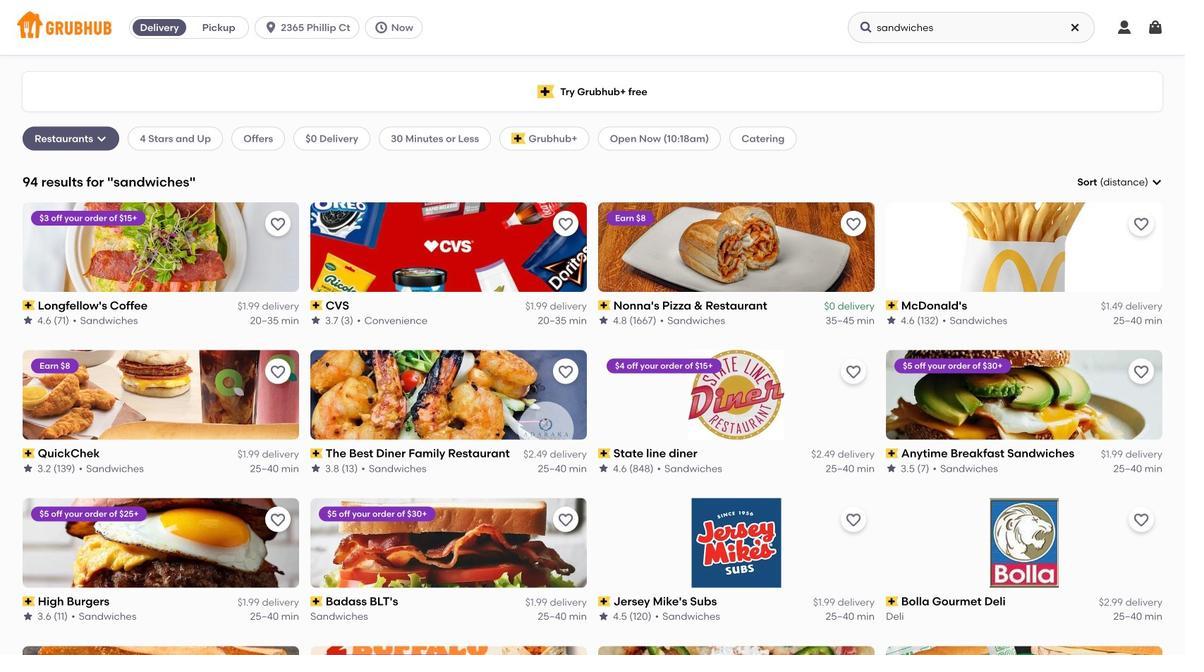 Task type: describe. For each thing, give the bounding box(es) containing it.
star icon image for cvs logo
[[311, 315, 322, 326]]

high burgers logo image
[[23, 499, 299, 588]]

quickchek logo image
[[23, 351, 299, 440]]

subscription pass image for state line diner logo
[[599, 449, 611, 459]]

subscription pass image for mcdonald's logo
[[887, 301, 899, 311]]

panera bread logo image
[[23, 647, 299, 656]]

subscription pass image for high burgers logo
[[23, 597, 35, 607]]

subway® logo image
[[887, 647, 1163, 656]]

main navigation navigation
[[0, 0, 1186, 55]]

star icon image for state line diner logo
[[599, 463, 610, 475]]

cvs logo image
[[311, 202, 587, 292]]

star icon image for the best diner family restaurant logo
[[311, 463, 322, 475]]

subscription pass image for cvs logo
[[311, 301, 323, 311]]

star icon image for nonna's pizza & restaurant logo
[[599, 315, 610, 326]]

star icon image for longfellow's coffee logo
[[23, 315, 34, 326]]

subscription pass image for nonna's pizza & restaurant logo
[[599, 301, 611, 311]]

longfellow's coffee logo image
[[23, 202, 299, 292]]

subscription pass image for badass blt's logo at the left bottom
[[311, 597, 323, 607]]

nonna's pizza & restaurant logo image
[[599, 202, 875, 292]]

subscription pass image for the best diner family restaurant logo
[[311, 449, 323, 459]]

mcdonald's logo image
[[887, 202, 1163, 292]]

the best diner family restaurant logo image
[[311, 351, 587, 440]]

subscription pass image for longfellow's coffee logo
[[23, 301, 35, 311]]



Task type: vqa. For each thing, say whether or not it's contained in the screenshot.
Grubhub
no



Task type: locate. For each thing, give the bounding box(es) containing it.
0 vertical spatial grubhub plus flag logo image
[[538, 85, 555, 98]]

0 horizontal spatial subscription pass image
[[311, 449, 323, 459]]

subscription pass image for bolla gourmet deli logo
[[887, 597, 899, 607]]

bolla gourmet deli logo image
[[990, 499, 1060, 588]]

None field
[[1078, 175, 1163, 189]]

1 horizontal spatial subscription pass image
[[599, 449, 611, 459]]

subscription pass image
[[23, 301, 35, 311], [311, 301, 323, 311], [599, 301, 611, 311], [887, 301, 899, 311], [23, 449, 35, 459], [23, 597, 35, 607], [311, 597, 323, 607], [599, 597, 611, 607], [887, 597, 899, 607]]

subscription pass image for jersey mike's subs logo
[[599, 597, 611, 607]]

burger king logo image
[[311, 647, 587, 656]]

Search for food, convenience, alcohol... search field
[[848, 12, 1096, 43]]

1 subscription pass image from the left
[[311, 449, 323, 459]]

1 horizontal spatial grubhub plus flag logo image
[[538, 85, 555, 98]]

star icon image for high burgers logo
[[23, 612, 34, 623]]

star icon image for jersey mike's subs logo
[[599, 612, 610, 623]]

subscription pass image for quickchek logo
[[23, 449, 35, 459]]

grubhub plus flag logo image
[[538, 85, 555, 98], [512, 133, 526, 144]]

0 horizontal spatial grubhub plus flag logo image
[[512, 133, 526, 144]]

2 subscription pass image from the left
[[599, 449, 611, 459]]

subscription pass image
[[311, 449, 323, 459], [599, 449, 611, 459], [887, 449, 899, 459]]

star icon image for mcdonald's logo
[[887, 315, 898, 326]]

star icon image
[[23, 315, 34, 326], [311, 315, 322, 326], [599, 315, 610, 326], [887, 315, 898, 326], [23, 463, 34, 475], [311, 463, 322, 475], [599, 463, 610, 475], [887, 463, 898, 475], [23, 612, 34, 623], [599, 612, 610, 623]]

svg image
[[1148, 19, 1165, 36], [860, 20, 874, 35], [1070, 22, 1081, 33], [96, 133, 107, 144]]

3 subscription pass image from the left
[[887, 449, 899, 459]]

rella cafe logo image
[[599, 647, 875, 656]]

star icon image for quickchek logo
[[23, 463, 34, 475]]

state line diner logo image
[[689, 351, 785, 440]]

jersey mike's subs logo image
[[692, 499, 782, 588]]

svg image
[[1117, 19, 1134, 36], [264, 20, 278, 35], [375, 20, 389, 35], [1152, 177, 1163, 188]]

2 horizontal spatial subscription pass image
[[887, 449, 899, 459]]

1 vertical spatial grubhub plus flag logo image
[[512, 133, 526, 144]]

badass blt's logo image
[[311, 499, 587, 588]]



